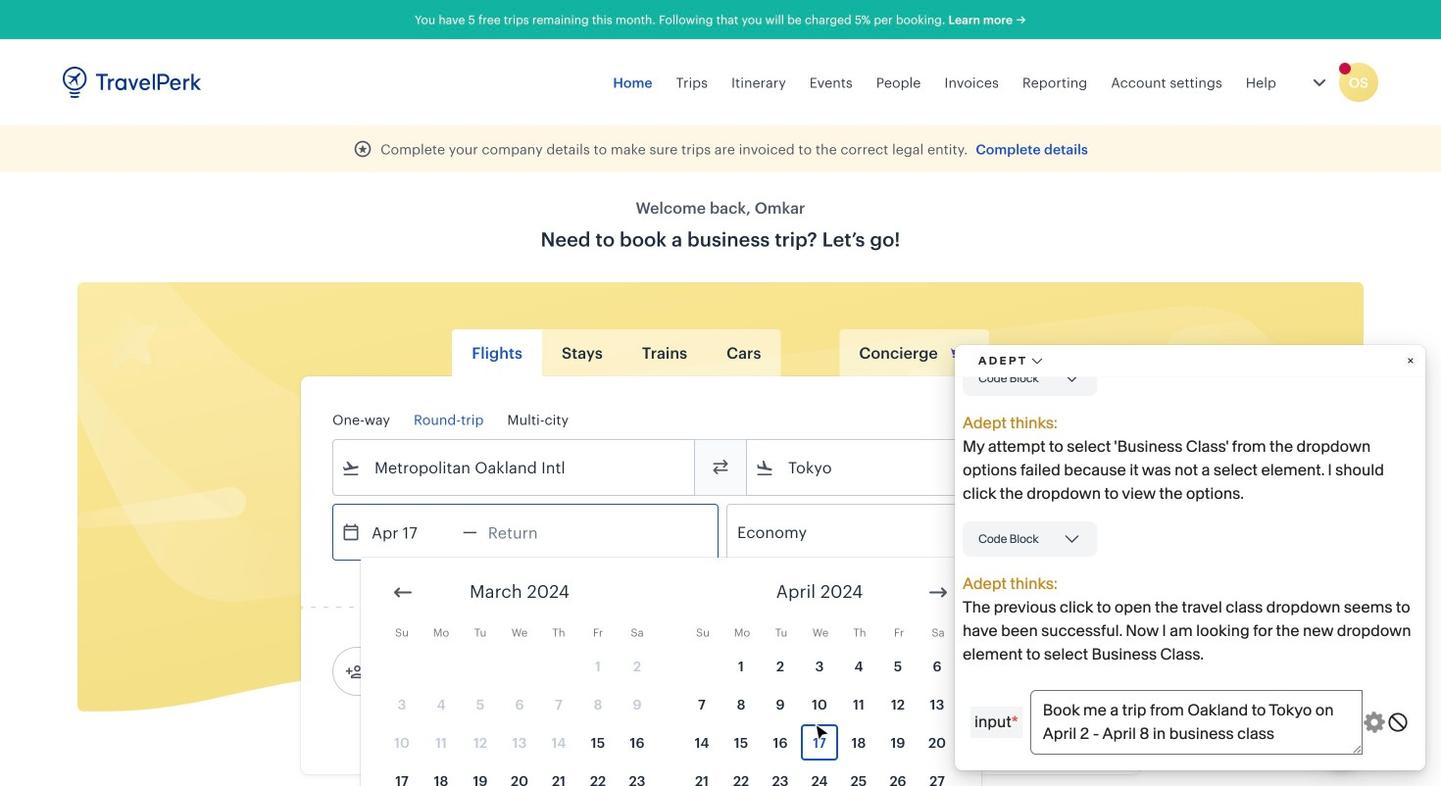 Task type: vqa. For each thing, say whether or not it's contained in the screenshot.
the bottom United Airlines image
no



Task type: describe. For each thing, give the bounding box(es) containing it.
From search field
[[361, 452, 669, 484]]

Depart text field
[[361, 505, 463, 560]]

calendar application
[[361, 558, 1442, 787]]



Task type: locate. For each thing, give the bounding box(es) containing it.
move forward to switch to the next month. image
[[927, 581, 950, 605]]

move backward to switch to the previous month. image
[[391, 581, 415, 605]]

Return text field
[[477, 505, 579, 560]]

To search field
[[775, 452, 1083, 484]]



